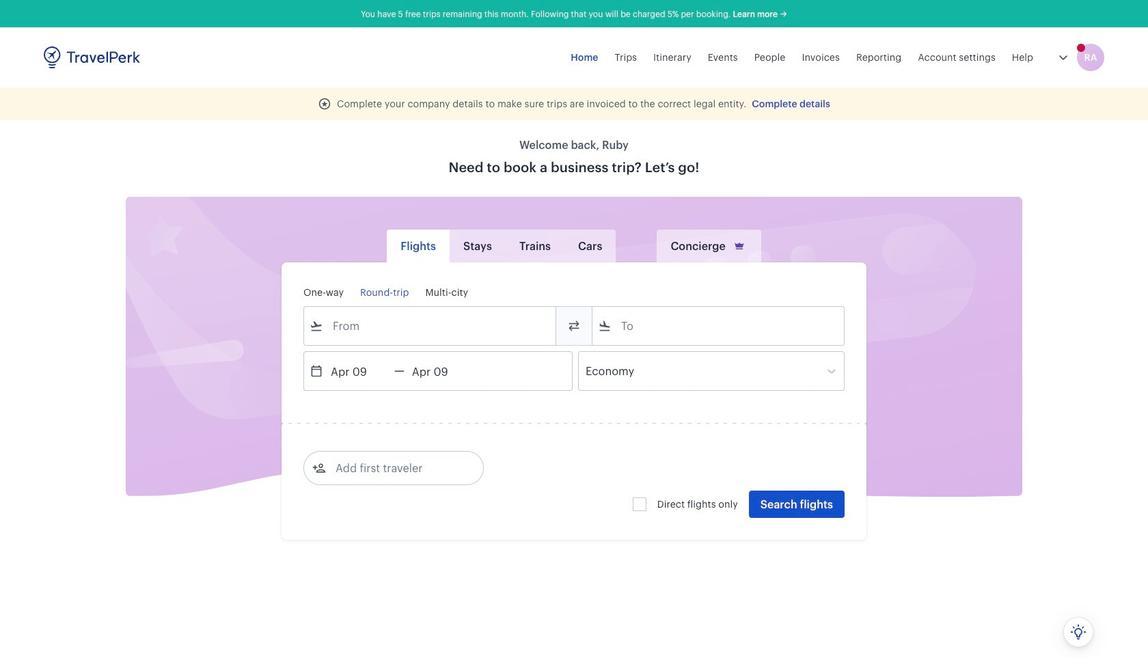 Task type: locate. For each thing, give the bounding box(es) containing it.
Depart text field
[[323, 352, 395, 390]]

From search field
[[323, 315, 538, 337]]

Return text field
[[405, 352, 476, 390]]



Task type: describe. For each thing, give the bounding box(es) containing it.
To search field
[[612, 315, 827, 337]]

Add first traveler search field
[[326, 457, 468, 479]]



